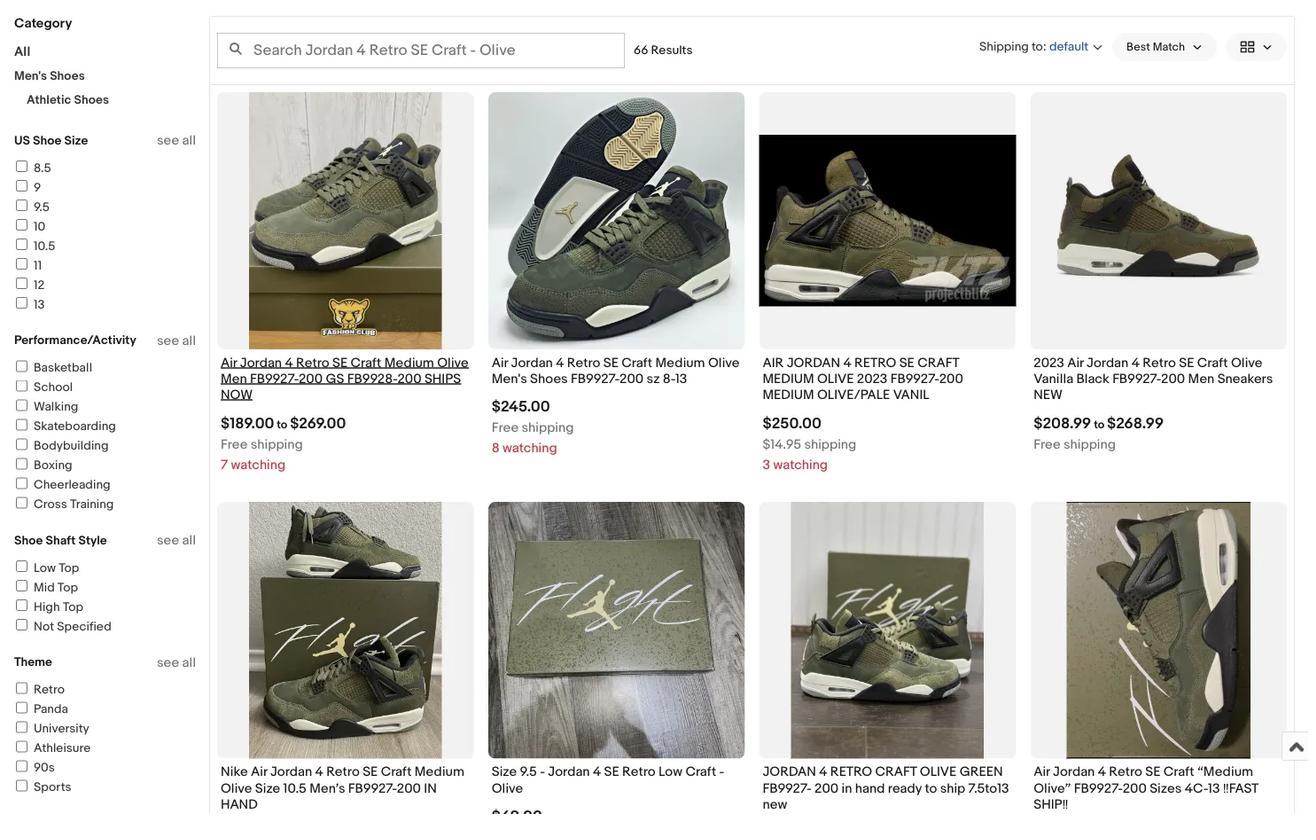 Task type: locate. For each thing, give the bounding box(es) containing it.
9.5 checkbox
[[16, 200, 27, 211]]

0 horizontal spatial 13
[[34, 297, 45, 312]]

skateboarding link
[[13, 419, 116, 434]]

1 horizontal spatial men's
[[492, 371, 528, 387]]

shaft
[[46, 533, 76, 548]]

2 vertical spatial 13
[[1209, 780, 1221, 796]]

size inside nike air jordan 4 retro se craft medium olive size 10.5 men's fb9927-200 in hand
[[255, 780, 280, 796]]

1 vertical spatial olive
[[920, 764, 957, 780]]

to left default
[[1032, 39, 1044, 54]]

1 horizontal spatial olive
[[920, 764, 957, 780]]

men inside air jordan 4 retro se craft medium olive men fb9927-200 gs fb9928-200 ships now
[[221, 371, 247, 387]]

se inside air jordan 4 retro se craft medium olive men fb9927-200 gs fb9928-200 ships now
[[333, 355, 348, 371]]

10.5
[[34, 239, 55, 254], [283, 780, 307, 796]]

1 horizontal spatial 10.5
[[283, 780, 307, 796]]

basketball link
[[13, 361, 92, 376]]

0 vertical spatial 10.5
[[34, 239, 55, 254]]

olive right in
[[492, 780, 524, 796]]

default
[[1050, 39, 1089, 55]]

8.5 checkbox
[[16, 161, 27, 172]]

2 see all button from the top
[[157, 333, 196, 349]]

craft inside the air jordan 4 retro se craft "medium olive" fb9927-200 sizes 4c-13 ‼️fast ship‼️
[[1164, 764, 1195, 780]]

to inside $208.99 to $268.99 free shipping
[[1095, 418, 1105, 431]]

university link
[[13, 722, 89, 737]]

fb9927- right olive"
[[1075, 780, 1123, 796]]

$14.95
[[763, 436, 802, 452]]

free inside $208.99 to $268.99 free shipping
[[1034, 436, 1061, 452]]

air
[[221, 355, 237, 371], [492, 355, 508, 371], [1068, 355, 1084, 371], [251, 764, 267, 780], [1034, 764, 1051, 780]]

0 horizontal spatial watching
[[231, 457, 286, 473]]

see all button for shoe shaft style
[[157, 533, 196, 549]]

1 vertical spatial low
[[659, 764, 683, 780]]

top up high top
[[57, 580, 78, 595]]

olive inside air jordan 4 retro se craft medium olive 2023 fb9927-200 medium olive/pale vanil
[[818, 371, 855, 387]]

nike air jordan 4 retro se craft medium olive size 10.5 men's fb9927-200 in hand image
[[249, 502, 442, 759]]

10.5 left men's
[[283, 780, 307, 796]]

10.5 down 10
[[34, 239, 55, 254]]

University checkbox
[[16, 722, 27, 733]]

shipping inside $245.00 free shipping 8 watching
[[522, 420, 574, 436]]

Bodybuilding checkbox
[[16, 439, 27, 450]]

4c-
[[1185, 780, 1209, 796]]

0 horizontal spatial 10.5
[[34, 239, 55, 254]]

olive inside 2023 air jordan 4 retro se craft olive vanilla black fb9927-200 men sneakers new
[[1232, 355, 1263, 371]]

4 inside air jordan 4 retro se craft medium olive men fb9927-200 gs fb9928-200 ships now
[[285, 355, 293, 371]]

medium for shipping
[[656, 355, 706, 371]]

1 see all button from the top
[[157, 133, 196, 149]]

gs
[[326, 371, 345, 387]]

men's down all 'link' on the left top of the page
[[14, 69, 47, 84]]

medium inside air jordan 4 retro se craft medium olive men's shoes fb9927-200 sz 8-13
[[656, 355, 706, 371]]

air up now
[[221, 355, 237, 371]]

air inside nike air jordan 4 retro se craft medium olive size 10.5 men's fb9927-200 in hand
[[251, 764, 267, 780]]

free for $189.00
[[221, 436, 248, 452]]

0 horizontal spatial 9.5
[[34, 200, 50, 215]]

shipping inside $208.99 to $268.99 free shipping
[[1064, 436, 1117, 452]]

olive
[[437, 355, 469, 371], [709, 355, 740, 371], [1232, 355, 1263, 371], [221, 780, 252, 796], [492, 780, 524, 796]]

jordan 4 retro craft olive green fb9927- 200 in hand ready to ship 7.5to13 new
[[763, 764, 1010, 812]]

0 vertical spatial medium
[[763, 371, 815, 387]]

air up black
[[1068, 355, 1084, 371]]

1 vertical spatial shoe
[[14, 533, 43, 548]]

air inside air jordan 4 retro se craft medium olive men fb9927-200 gs fb9928-200 ships now
[[221, 355, 237, 371]]

200 inside air jordan 4 retro se craft medium olive men's shoes fb9927-200 sz 8-13
[[620, 371, 644, 387]]

men up now
[[221, 371, 247, 387]]

all
[[182, 133, 196, 149], [182, 333, 196, 349], [182, 533, 196, 549], [182, 655, 196, 671]]

all men's shoes athletic shoes
[[14, 44, 109, 108]]

9 checkbox
[[16, 180, 27, 192]]

1 vertical spatial medium
[[763, 387, 815, 403]]

4 inside nike air jordan 4 retro se craft medium olive size 10.5 men's fb9927-200 in hand
[[315, 764, 324, 780]]

see for shoe shaft style
[[157, 533, 179, 549]]

2 men from the left
[[1189, 371, 1215, 387]]

fb9927- up vanil at the right top of page
[[891, 371, 940, 387]]

men left sneakers on the top right
[[1189, 371, 1215, 387]]

1 vertical spatial 10.5
[[283, 780, 307, 796]]

Walking checkbox
[[16, 400, 27, 411]]

see all button
[[157, 133, 196, 149], [157, 333, 196, 349], [157, 533, 196, 549], [157, 655, 196, 671]]

jordan right air
[[787, 355, 841, 371]]

1 horizontal spatial craft
[[918, 355, 960, 371]]

2 see all from the top
[[157, 333, 196, 349]]

2 horizontal spatial free
[[1034, 436, 1061, 452]]

olive
[[818, 371, 855, 387], [920, 764, 957, 780]]

olive inside air jordan 4 retro se craft medium olive men's shoes fb9927-200 sz 8-13
[[709, 355, 740, 371]]

0 vertical spatial craft
[[918, 355, 960, 371]]

retro inside nike air jordan 4 retro se craft medium olive size 10.5 men's fb9927-200 in hand
[[327, 764, 360, 780]]

0 vertical spatial jordan
[[787, 355, 841, 371]]

shoe
[[33, 133, 62, 148], [14, 533, 43, 548]]

10.5 inside nike air jordan 4 retro se craft medium olive size 10.5 men's fb9927-200 in hand
[[283, 780, 307, 796]]

air jordan 4 retro se craft medium olive 2023 fb9927-200 medium olive/pale vanil link
[[763, 355, 1013, 407]]

retro inside the air jordan 4 retro se craft "medium olive" fb9927-200 sizes 4c-13 ‼️fast ship‼️
[[1110, 764, 1143, 780]]

4 inside air jordan 4 retro se craft medium olive 2023 fb9927-200 medium olive/pale vanil
[[844, 355, 852, 371]]

fb9927-
[[250, 371, 299, 387], [571, 371, 620, 387], [891, 371, 940, 387], [1113, 371, 1162, 387], [348, 780, 397, 796], [763, 780, 812, 796], [1075, 780, 1123, 796]]

shipping down $250.00 on the right of the page
[[805, 436, 857, 452]]

fb9927- right men's
[[348, 780, 397, 796]]

craft up vanil at the right top of page
[[918, 355, 960, 371]]

1 horizontal spatial low
[[659, 764, 683, 780]]

13 right 13 "option"
[[34, 297, 45, 312]]

athleisure link
[[13, 741, 91, 756]]

2 vertical spatial top
[[63, 600, 83, 615]]

13 checkbox
[[16, 297, 27, 309]]

1 medium from the top
[[763, 371, 815, 387]]

Not Specified checkbox
[[16, 619, 27, 631]]

free up "8"
[[492, 420, 519, 436]]

12 checkbox
[[16, 278, 27, 289]]

air jordan 4 retro se craft medium olive men's shoes fb9927-200 sz 8-13 image
[[488, 92, 745, 349]]

specified
[[57, 619, 111, 634]]

4 see all from the top
[[157, 655, 196, 671]]

7.5to13
[[969, 780, 1010, 796]]

watching for $250.00
[[774, 457, 828, 473]]

9
[[34, 180, 41, 195]]

1 vertical spatial men's
[[492, 371, 528, 387]]

medium for $269.00
[[385, 355, 434, 371]]

Sports checkbox
[[16, 780, 27, 792]]

1 see all from the top
[[157, 133, 196, 149]]

see for theme
[[157, 655, 179, 671]]

medium up 8-
[[656, 355, 706, 371]]

2 horizontal spatial size
[[492, 764, 517, 780]]

3
[[763, 457, 771, 473]]

watching inside $250.00 $14.95 shipping 3 watching
[[774, 457, 828, 473]]

new
[[1034, 387, 1063, 403]]

0 vertical spatial men's
[[14, 69, 47, 84]]

retro
[[855, 355, 897, 371], [831, 764, 873, 780]]

shoe right us
[[33, 133, 62, 148]]

0 vertical spatial 9.5
[[34, 200, 50, 215]]

200 inside 2023 air jordan 4 retro se craft olive vanilla black fb9927-200 men sneakers new
[[1162, 371, 1186, 387]]

air right nike
[[251, 764, 267, 780]]

fb9927- right black
[[1113, 371, 1162, 387]]

cheerleading link
[[13, 478, 111, 493]]

2 see from the top
[[157, 333, 179, 349]]

size 9.5 - jordan 4 se retro low craft - olive image
[[488, 502, 745, 759]]

1 horizontal spatial free
[[492, 420, 519, 436]]

fb9927- up new
[[763, 780, 812, 796]]

Enter your search keyword text field
[[217, 33, 625, 68]]

1 horizontal spatial -
[[720, 764, 725, 780]]

medium down air
[[763, 371, 815, 387]]

13 inside air jordan 4 retro se craft medium olive men's shoes fb9927-200 sz 8-13
[[676, 371, 688, 387]]

0 horizontal spatial free
[[221, 436, 248, 452]]

Panda checkbox
[[16, 702, 27, 714]]

0 vertical spatial low
[[34, 561, 56, 576]]

1 horizontal spatial 13
[[676, 371, 688, 387]]

retro inside 'jordan 4 retro craft olive green fb9927- 200 in hand ready to ship 7.5to13 new'
[[831, 764, 873, 780]]

4 inside 'jordan 4 retro craft olive green fb9927- 200 in hand ready to ship 7.5to13 new'
[[820, 764, 828, 780]]

1 men from the left
[[221, 371, 247, 387]]

cross
[[34, 497, 67, 512]]

size inside size 9.5 - jordan 4 se retro low craft - olive
[[492, 764, 517, 780]]

1 horizontal spatial size
[[255, 780, 280, 796]]

1 vertical spatial retro
[[831, 764, 873, 780]]

watching inside $245.00 free shipping 8 watching
[[503, 440, 558, 456]]

air up olive"
[[1034, 764, 1051, 780]]

shoes up $245.00
[[530, 371, 568, 387]]

fb9927- inside the air jordan 4 retro se craft "medium olive" fb9927-200 sizes 4c-13 ‼️fast ship‼️
[[1075, 780, 1123, 796]]

nike air jordan 4 retro se craft medium olive size 10.5 men's fb9927-200 in hand link
[[221, 764, 471, 814]]

medium
[[763, 371, 815, 387], [763, 387, 815, 403]]

1 horizontal spatial watching
[[503, 440, 558, 456]]

-
[[540, 764, 545, 780], [720, 764, 725, 780]]

0 horizontal spatial olive
[[818, 371, 855, 387]]

1 vertical spatial craft
[[876, 764, 918, 780]]

2 medium from the top
[[763, 387, 815, 403]]

Basketball checkbox
[[16, 361, 27, 372]]

0 horizontal spatial -
[[540, 764, 545, 780]]

1 horizontal spatial 9.5
[[520, 764, 537, 780]]

1 vertical spatial jordan
[[763, 764, 817, 780]]

200
[[299, 371, 323, 387], [398, 371, 422, 387], [620, 371, 644, 387], [940, 371, 964, 387], [1162, 371, 1186, 387], [397, 780, 421, 796], [815, 780, 839, 796], [1123, 780, 1148, 796]]

air inside the air jordan 4 retro se craft "medium olive" fb9927-200 sizes 4c-13 ‼️fast ship‼️
[[1034, 764, 1051, 780]]

1 all from the top
[[182, 133, 196, 149]]

size 9.5 - jordan 4 se retro low craft - olive
[[492, 764, 725, 796]]

shoes right athletic at the left
[[74, 93, 109, 108]]

2 vertical spatial shoes
[[530, 371, 568, 387]]

olive/pale
[[818, 387, 891, 403]]

4 see all button from the top
[[157, 655, 196, 671]]

to for $268.99
[[1095, 418, 1105, 431]]

2 - from the left
[[720, 764, 725, 780]]

4 inside the air jordan 4 retro se craft "medium olive" fb9927-200 sizes 4c-13 ‼️fast ship‼️
[[1099, 764, 1107, 780]]

men's
[[14, 69, 47, 84], [492, 371, 528, 387]]

vanil
[[894, 387, 930, 403]]

medium up $250.00 on the right of the page
[[763, 387, 815, 403]]

medium up in
[[415, 764, 465, 780]]

medium inside air jordan 4 retro se craft medium olive men fb9927-200 gs fb9928-200 ships now
[[385, 355, 434, 371]]

air
[[763, 355, 784, 371]]

shipping
[[522, 420, 574, 436], [251, 436, 303, 452], [805, 436, 857, 452], [1064, 436, 1117, 452]]

11 link
[[13, 258, 42, 273]]

0 horizontal spatial 2023
[[857, 371, 888, 387]]

now
[[221, 387, 253, 403]]

13 link
[[13, 297, 45, 312]]

hand
[[856, 780, 886, 796]]

olive inside 'jordan 4 retro craft olive green fb9927- 200 in hand ready to ship 7.5to13 new'
[[920, 764, 957, 780]]

high top link
[[13, 600, 83, 615]]

shipping down $189.00
[[251, 436, 303, 452]]

shoes up athletic at the left
[[50, 69, 85, 84]]

0 vertical spatial olive
[[818, 371, 855, 387]]

watching down $14.95 in the right bottom of the page
[[774, 457, 828, 473]]

0 vertical spatial shoes
[[50, 69, 85, 84]]

see for performance/activity
[[157, 333, 179, 349]]

mid
[[34, 580, 55, 595]]

Skateboarding checkbox
[[16, 419, 27, 431]]

Retro checkbox
[[16, 682, 27, 694]]

3 see all button from the top
[[157, 533, 196, 549]]

jordan 4 retro craft olive green fb9927- 200 in hand ready to ship 7.5to13 new image
[[792, 502, 985, 759]]

sizes
[[1151, 780, 1183, 796]]

0 vertical spatial retro
[[855, 355, 897, 371]]

shipping down $208.99
[[1064, 436, 1117, 452]]

air up $245.00
[[492, 355, 508, 371]]

2023
[[1034, 355, 1065, 371], [857, 371, 888, 387]]

olive up ship
[[920, 764, 957, 780]]

retro up olive/pale
[[855, 355, 897, 371]]

13 right sz
[[676, 371, 688, 387]]

craft inside air jordan 4 retro se craft medium olive men fb9927-200 gs fb9928-200 ships now
[[351, 355, 382, 371]]

see
[[157, 133, 179, 149], [157, 333, 179, 349], [157, 533, 179, 549], [157, 655, 179, 671]]

high top
[[34, 600, 83, 615]]

in
[[842, 780, 853, 796]]

to inside $189.00 to $269.00 free shipping 7 watching
[[277, 418, 288, 431]]

air jordan 4 retro se craft medium olive 2023 fb9927-200 medium olive/pale vanil
[[763, 355, 964, 403]]

2023 up the 'vanilla'
[[1034, 355, 1065, 371]]

10 checkbox
[[16, 219, 27, 231]]

shipping down $245.00
[[522, 420, 574, 436]]

0 horizontal spatial men's
[[14, 69, 47, 84]]

13
[[34, 297, 45, 312], [676, 371, 688, 387], [1209, 780, 1221, 796]]

top for mid top
[[57, 580, 78, 595]]

to left $268.99
[[1095, 418, 1105, 431]]

$268.99
[[1108, 414, 1165, 433]]

66
[[634, 43, 649, 58]]

0 horizontal spatial craft
[[876, 764, 918, 780]]

2023 up olive/pale
[[857, 371, 888, 387]]

1 vertical spatial 9.5
[[520, 764, 537, 780]]

se inside the air jordan 4 retro se craft "medium olive" fb9927-200 sizes 4c-13 ‼️fast ship‼️
[[1146, 764, 1161, 780]]

air inside air jordan 4 retro se craft medium olive men's shoes fb9927-200 sz 8-13
[[492, 355, 508, 371]]

Boxing checkbox
[[16, 458, 27, 470]]

top up not specified
[[63, 600, 83, 615]]

2023 air jordan 4 retro se craft olive vanilla black fb9927-200 men sneakers new image
[[1031, 92, 1288, 349]]

shipping inside $250.00 $14.95 shipping 3 watching
[[805, 436, 857, 452]]

2 all from the top
[[182, 333, 196, 349]]

Low Top checkbox
[[16, 561, 27, 572]]

$250.00 $14.95 shipping 3 watching
[[763, 414, 857, 473]]

free inside $189.00 to $269.00 free shipping 7 watching
[[221, 436, 248, 452]]

3 see from the top
[[157, 533, 179, 549]]

fb9927- inside nike air jordan 4 retro se craft medium olive size 10.5 men's fb9927-200 in hand
[[348, 780, 397, 796]]

to right $189.00
[[277, 418, 288, 431]]

top up mid top
[[59, 561, 79, 576]]

1 horizontal spatial 2023
[[1034, 355, 1065, 371]]

90s checkbox
[[16, 761, 27, 772]]

2 horizontal spatial watching
[[774, 457, 828, 473]]

craft inside nike air jordan 4 retro se craft medium olive size 10.5 men's fb9927-200 in hand
[[381, 764, 412, 780]]

fb9927- left sz
[[571, 371, 620, 387]]

olive up sneakers on the top right
[[1232, 355, 1263, 371]]

sports
[[34, 780, 71, 795]]

3 see all from the top
[[157, 533, 196, 549]]

free down $208.99
[[1034, 436, 1061, 452]]

jordan up new
[[763, 764, 817, 780]]

nike air jordan 4 retro se craft medium olive size 10.5 men's fb9927-200 in hand
[[221, 764, 465, 812]]

free up the 7
[[221, 436, 248, 452]]

3 all from the top
[[182, 533, 196, 549]]

0 vertical spatial top
[[59, 561, 79, 576]]

view: gallery view image
[[1241, 38, 1274, 56]]

9.5
[[34, 200, 50, 215], [520, 764, 537, 780]]

ship
[[941, 780, 966, 796]]

$208.99 to $268.99 free shipping
[[1034, 414, 1165, 452]]

nike
[[221, 764, 248, 780]]

4 all from the top
[[182, 655, 196, 671]]

1 see from the top
[[157, 133, 179, 149]]

men's inside air jordan 4 retro se craft medium olive men's shoes fb9927-200 sz 8-13
[[492, 371, 528, 387]]

fb9927- up now
[[250, 371, 299, 387]]

1 vertical spatial 13
[[676, 371, 688, 387]]

jordan inside nike air jordan 4 retro se craft medium olive size 10.5 men's fb9927-200 in hand
[[270, 764, 312, 780]]

see all button for us shoe size
[[157, 133, 196, 149]]

green
[[960, 764, 1004, 780]]

craft
[[918, 355, 960, 371], [876, 764, 918, 780]]

4 see from the top
[[157, 655, 179, 671]]

2023 inside air jordan 4 retro se craft medium olive 2023 fb9927-200 medium olive/pale vanil
[[857, 371, 888, 387]]

13 down "medium
[[1209, 780, 1221, 796]]

air jordan 4 retro se craft medium olive men fb9927-200 gs fb9928-200 ships now image
[[249, 92, 442, 349]]

olive inside air jordan 4 retro se craft medium olive men fb9927-200 gs fb9928-200 ships now
[[437, 355, 469, 371]]

vanilla
[[1034, 371, 1074, 387]]

1 horizontal spatial men
[[1189, 371, 1215, 387]]

olive for $189.00
[[437, 355, 469, 371]]

shipping inside $189.00 to $269.00 free shipping 7 watching
[[251, 436, 303, 452]]

all for us shoe size
[[182, 133, 196, 149]]

$245.00
[[492, 398, 551, 417]]

200 inside nike air jordan 4 retro se craft medium olive size 10.5 men's fb9927-200 in hand
[[397, 780, 421, 796]]

jordan inside 'jordan 4 retro craft olive green fb9927- 200 in hand ready to ship 7.5to13 new'
[[763, 764, 817, 780]]

to left ship
[[925, 780, 938, 796]]

watching inside $189.00 to $269.00 free shipping 7 watching
[[231, 457, 286, 473]]

0 horizontal spatial men
[[221, 371, 247, 387]]

olive left air
[[709, 355, 740, 371]]

1 vertical spatial shoes
[[74, 93, 109, 108]]

air jordan 4 retro se craft medium olive 2023 fb9927-200 medium olive/pale vanil image
[[760, 135, 1017, 307]]

jordan
[[240, 355, 282, 371], [511, 355, 553, 371], [1087, 355, 1129, 371], [270, 764, 312, 780], [548, 764, 590, 780], [1054, 764, 1096, 780]]

see all button for theme
[[157, 655, 196, 671]]

performance/activity
[[14, 333, 136, 348]]

medium up ships at left top
[[385, 355, 434, 371]]

to inside 'shipping to : default'
[[1032, 39, 1044, 54]]

retro inside 2023 air jordan 4 retro se craft olive vanilla black fb9927-200 men sneakers new
[[1144, 355, 1177, 371]]

olive up ships at left top
[[437, 355, 469, 371]]

craft up ready
[[876, 764, 918, 780]]

1 vertical spatial top
[[57, 580, 78, 595]]

sz
[[647, 371, 660, 387]]

12
[[34, 278, 45, 293]]

not specified link
[[13, 619, 111, 634]]

in
[[424, 780, 437, 796]]

top for low top
[[59, 561, 79, 576]]

watching right the 7
[[231, 457, 286, 473]]

retro up "in"
[[831, 764, 873, 780]]

men's up $245.00
[[492, 371, 528, 387]]

Cheerleading checkbox
[[16, 478, 27, 489]]

shoe up low top "checkbox"
[[14, 533, 43, 548]]

top for high top
[[63, 600, 83, 615]]

category
[[14, 15, 72, 31]]

se inside air jordan 4 retro se craft medium olive men's shoes fb9927-200 sz 8-13
[[604, 355, 619, 371]]

2 horizontal spatial 13
[[1209, 780, 1221, 796]]

hand
[[221, 796, 258, 812]]

watching right "8"
[[503, 440, 558, 456]]

free for $208.99
[[1034, 436, 1061, 452]]

olive up olive/pale
[[818, 371, 855, 387]]

$245.00 free shipping 8 watching
[[492, 398, 574, 456]]

olive down nike
[[221, 780, 252, 796]]



Task type: vqa. For each thing, say whether or not it's contained in the screenshot.
:'s to
yes



Task type: describe. For each thing, give the bounding box(es) containing it.
High Top checkbox
[[16, 600, 27, 611]]

craft inside air jordan 4 retro se craft medium olive men's shoes fb9927-200 sz 8-13
[[622, 355, 653, 371]]

mid top
[[34, 580, 78, 595]]

"medium
[[1198, 764, 1254, 780]]

0 vertical spatial 13
[[34, 297, 45, 312]]

0 horizontal spatial low
[[34, 561, 56, 576]]

all for performance/activity
[[182, 333, 196, 349]]

sports link
[[13, 780, 71, 795]]

12 link
[[13, 278, 45, 293]]

4 inside size 9.5 - jordan 4 se retro low craft - olive
[[593, 764, 602, 780]]

Mid Top checkbox
[[16, 580, 27, 592]]

retro inside air jordan 4 retro se craft medium olive men's shoes fb9927-200 sz 8-13
[[568, 355, 601, 371]]

high
[[34, 600, 60, 615]]

jordan inside 2023 air jordan 4 retro se craft olive vanilla black fb9927-200 men sneakers new
[[1087, 355, 1129, 371]]

watching for $245.00
[[503, 440, 558, 456]]

craft inside size 9.5 - jordan 4 se retro low craft - olive
[[686, 764, 717, 780]]

theme
[[14, 655, 52, 670]]

cheerleading
[[34, 478, 111, 493]]

jordan inside air jordan 4 retro se craft medium olive men's shoes fb9927-200 sz 8-13
[[511, 355, 553, 371]]

200 inside 'jordan 4 retro craft olive green fb9927- 200 in hand ready to ship 7.5to13 new'
[[815, 780, 839, 796]]

mid top link
[[13, 580, 78, 595]]

fb9927- inside air jordan 4 retro se craft medium olive men's shoes fb9927-200 sz 8-13
[[571, 371, 620, 387]]

fb9927- inside air jordan 4 retro se craft medium olive 2023 fb9927-200 medium olive/pale vanil
[[891, 371, 940, 387]]

se inside size 9.5 - jordan 4 se retro low craft - olive
[[605, 764, 620, 780]]

low top link
[[13, 561, 79, 576]]

craft inside 'jordan 4 retro craft olive green fb9927- 200 in hand ready to ship 7.5to13 new'
[[876, 764, 918, 780]]

retro link
[[13, 682, 65, 698]]

$250.00
[[763, 414, 822, 433]]

all
[[14, 44, 30, 60]]

200 inside air jordan 4 retro se craft medium olive 2023 fb9927-200 medium olive/pale vanil
[[940, 371, 964, 387]]

air jordan 4 retro se craft "medium olive" fb9927-200 sizes 4c-13 ‼️fast ship‼️ image
[[1067, 502, 1251, 759]]

Cross Training checkbox
[[16, 497, 27, 509]]

ships
[[425, 371, 461, 387]]

:
[[1044, 39, 1047, 54]]

11
[[34, 258, 42, 273]]

athletic
[[27, 93, 71, 108]]

jordan inside the air jordan 4 retro se craft "medium olive" fb9927-200 sizes 4c-13 ‼️fast ship‼️
[[1054, 764, 1096, 780]]

olive for $245.00
[[709, 355, 740, 371]]

see all for shoe shaft style
[[157, 533, 196, 549]]

all for shoe shaft style
[[182, 533, 196, 549]]

$269.00
[[290, 414, 346, 433]]

retro inside size 9.5 - jordan 4 se retro low craft - olive
[[623, 764, 656, 780]]

jordan 4 retro craft olive green fb9927- 200 in hand ready to ship 7.5to13 new link
[[763, 764, 1013, 814]]

air jordan 4 retro se craft "medium olive" fb9927-200 sizes 4c-13 ‼️fast ship‼️ link
[[1034, 764, 1284, 814]]

sneakers
[[1218, 371, 1274, 387]]

see all button for performance/activity
[[157, 333, 196, 349]]

bodybuilding link
[[13, 439, 109, 454]]

fb9928-
[[348, 371, 398, 387]]

air inside 2023 air jordan 4 retro se craft olive vanilla black fb9927-200 men sneakers new
[[1068, 355, 1084, 371]]

to inside 'jordan 4 retro craft olive green fb9927- 200 in hand ready to ship 7.5to13 new'
[[925, 780, 938, 796]]

school link
[[13, 380, 73, 395]]

90s link
[[13, 761, 55, 776]]

skateboarding
[[34, 419, 116, 434]]

panda
[[34, 702, 68, 717]]

olive for $208.99
[[1232, 355, 1263, 371]]

ready
[[889, 780, 922, 796]]

fb9927- inside air jordan 4 retro se craft medium olive men fb9927-200 gs fb9928-200 ships now
[[250, 371, 299, 387]]

$189.00
[[221, 414, 274, 433]]

9.5 link
[[13, 200, 50, 215]]

size 9.5 - jordan 4 se retro low craft - olive link
[[492, 764, 742, 801]]

fb9927- inside 2023 air jordan 4 retro se craft olive vanilla black fb9927-200 men sneakers new
[[1113, 371, 1162, 387]]

men's
[[310, 780, 345, 796]]

men inside 2023 air jordan 4 retro se craft olive vanilla black fb9927-200 men sneakers new
[[1189, 371, 1215, 387]]

jordan inside air jordan 4 retro se craft medium olive men fb9927-200 gs fb9928-200 ships now
[[240, 355, 282, 371]]

air jordan 4 retro se craft "medium olive" fb9927-200 sizes 4c-13 ‼️fast ship‼️
[[1034, 764, 1259, 812]]

craft inside air jordan 4 retro se craft medium olive 2023 fb9927-200 medium olive/pale vanil
[[918, 355, 960, 371]]

air for air jordan 4 retro se craft medium olive men fb9927-200 gs fb9928-200 ships now
[[221, 355, 237, 371]]

2023 air jordan 4 retro se craft olive vanilla black fb9927-200 men sneakers new
[[1034, 355, 1274, 403]]

bodybuilding
[[34, 439, 109, 454]]

$189.00 to $269.00 free shipping 7 watching
[[221, 414, 346, 473]]

to for $269.00
[[277, 418, 288, 431]]

retro inside air jordan 4 retro se craft medium olive 2023 fb9927-200 medium olive/pale vanil
[[855, 355, 897, 371]]

us
[[14, 133, 30, 148]]

retro inside air jordan 4 retro se craft medium olive men fb9927-200 gs fb9928-200 ships now
[[296, 355, 330, 371]]

10 link
[[13, 219, 45, 234]]

new
[[763, 796, 788, 812]]

basketball
[[34, 361, 92, 376]]

ship‼️
[[1034, 796, 1069, 812]]

4 inside 2023 air jordan 4 retro se craft olive vanilla black fb9927-200 men sneakers new
[[1132, 355, 1141, 371]]

not specified
[[34, 619, 111, 634]]

see for us shoe size
[[157, 133, 179, 149]]

13 inside the air jordan 4 retro se craft "medium olive" fb9927-200 sizes 4c-13 ‼️fast ship‼️
[[1209, 780, 1221, 796]]

olive inside size 9.5 - jordan 4 se retro low craft - olive
[[492, 780, 524, 796]]

se inside 2023 air jordan 4 retro se craft olive vanilla black fb9927-200 men sneakers new
[[1180, 355, 1195, 371]]

school
[[34, 380, 73, 395]]

walking link
[[13, 400, 78, 415]]

air for air jordan 4 retro se craft "medium olive" fb9927-200 sizes 4c-13 ‼️fast ship‼️
[[1034, 764, 1051, 780]]

se inside air jordan 4 retro se craft medium olive 2023 fb9927-200 medium olive/pale vanil
[[900, 355, 915, 371]]

shoes inside air jordan 4 retro se craft medium olive men's shoes fb9927-200 sz 8-13
[[530, 371, 568, 387]]

olive"
[[1034, 780, 1072, 796]]

2023 air jordan 4 retro se craft olive vanilla black fb9927-200 men sneakers new link
[[1034, 355, 1284, 407]]

2023 inside 2023 air jordan 4 retro se craft olive vanilla black fb9927-200 men sneakers new
[[1034, 355, 1065, 371]]

boxing link
[[13, 458, 72, 473]]

style
[[78, 533, 107, 548]]

Athleisure checkbox
[[16, 741, 27, 753]]

olive inside nike air jordan 4 retro se craft medium olive size 10.5 men's fb9927-200 in hand
[[221, 780, 252, 796]]

free inside $245.00 free shipping 8 watching
[[492, 420, 519, 436]]

4 inside air jordan 4 retro se craft medium olive men's shoes fb9927-200 sz 8-13
[[556, 355, 565, 371]]

8-
[[663, 371, 676, 387]]

10
[[34, 219, 45, 234]]

air for air jordan 4 retro se craft medium olive men's shoes fb9927-200 sz 8-13
[[492, 355, 508, 371]]

athleisure
[[34, 741, 91, 756]]

‼️fast
[[1224, 780, 1259, 796]]

cross training
[[34, 497, 114, 512]]

9.5 inside size 9.5 - jordan 4 se retro low craft - olive
[[520, 764, 537, 780]]

see all for theme
[[157, 655, 196, 671]]

se inside nike air jordan 4 retro se craft medium olive size 10.5 men's fb9927-200 in hand
[[363, 764, 378, 780]]

air jordan 4 retro se craft medium olive men fb9927-200 gs fb9928-200 ships now link
[[221, 355, 471, 407]]

0 vertical spatial shoe
[[33, 133, 62, 148]]

medium inside nike air jordan 4 retro se craft medium olive size 10.5 men's fb9927-200 in hand
[[415, 764, 465, 780]]

10.5 checkbox
[[16, 239, 27, 250]]

jordan inside size 9.5 - jordan 4 se retro low craft - olive
[[548, 764, 590, 780]]

200 inside the air jordan 4 retro se craft "medium olive" fb9927-200 sizes 4c-13 ‼️fast ship‼️
[[1123, 780, 1148, 796]]

craft inside 2023 air jordan 4 retro se craft olive vanilla black fb9927-200 men sneakers new
[[1198, 355, 1229, 371]]

8.5 link
[[13, 161, 51, 176]]

low inside size 9.5 - jordan 4 se retro low craft - olive
[[659, 764, 683, 780]]

see all for performance/activity
[[157, 333, 196, 349]]

best match button
[[1113, 33, 1218, 61]]

air jordan 4 retro se craft medium olive men fb9927-200 gs fb9928-200 ships now
[[221, 355, 469, 403]]

School checkbox
[[16, 380, 27, 392]]

1 - from the left
[[540, 764, 545, 780]]

90s
[[34, 761, 55, 776]]

us shoe size
[[14, 133, 88, 148]]

boxing
[[34, 458, 72, 473]]

panda link
[[13, 702, 68, 717]]

cross training link
[[13, 497, 114, 512]]

low top
[[34, 561, 79, 576]]

8.5
[[34, 161, 51, 176]]

training
[[70, 497, 114, 512]]

to for :
[[1032, 39, 1044, 54]]

air jordan 4 retro se craft medium olive men's shoes fb9927-200 sz 8-13 link
[[492, 355, 742, 391]]

9 link
[[13, 180, 41, 195]]

best match
[[1127, 40, 1186, 54]]

match
[[1154, 40, 1186, 54]]

university
[[34, 722, 89, 737]]

jordan inside air jordan 4 retro se craft medium olive 2023 fb9927-200 medium olive/pale vanil
[[787, 355, 841, 371]]

men's inside all men's shoes athletic shoes
[[14, 69, 47, 84]]

11 checkbox
[[16, 258, 27, 270]]

results
[[651, 43, 693, 58]]

66 results
[[634, 43, 693, 58]]

air jordan 4 retro se craft medium olive men's shoes fb9927-200 sz 8-13
[[492, 355, 740, 387]]

fb9927- inside 'jordan 4 retro craft olive green fb9927- 200 in hand ready to ship 7.5to13 new'
[[763, 780, 812, 796]]

all for theme
[[182, 655, 196, 671]]

see all for us shoe size
[[157, 133, 196, 149]]

0 horizontal spatial size
[[64, 133, 88, 148]]



